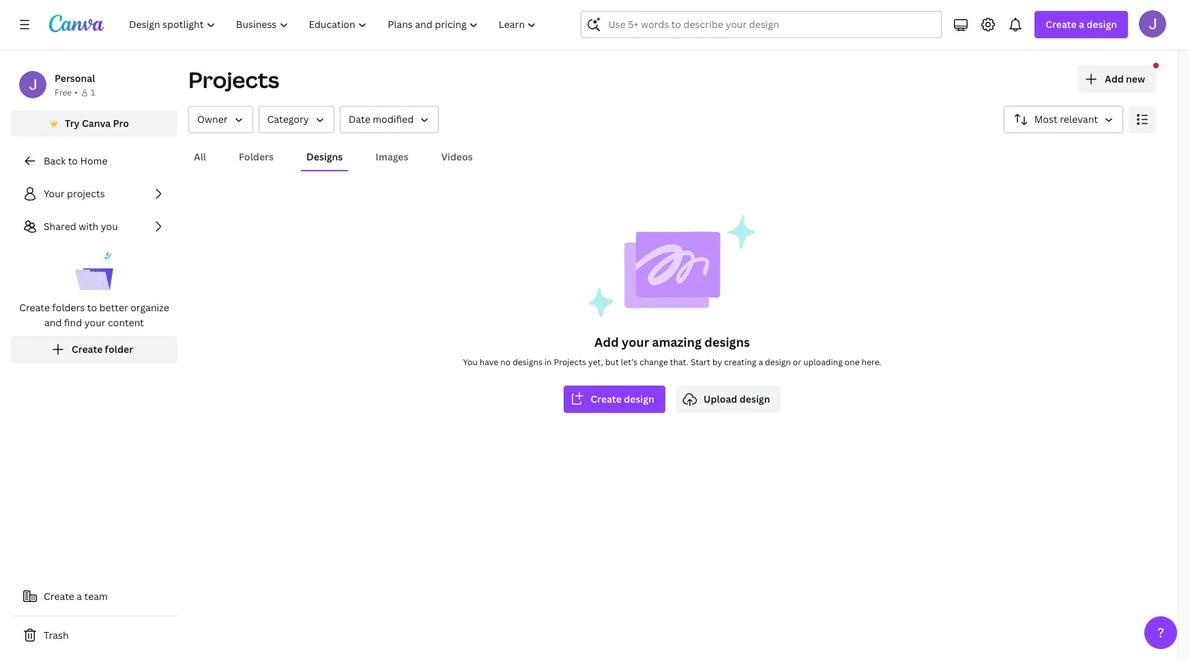 Task type: describe. For each thing, give the bounding box(es) containing it.
your projects link
[[11, 180, 178, 208]]

start
[[691, 356, 711, 368]]

images button
[[370, 144, 414, 170]]

organize
[[131, 301, 169, 314]]

create a team button
[[11, 583, 178, 610]]

content
[[108, 316, 144, 329]]

create folder
[[72, 343, 133, 356]]

shared with you link
[[11, 213, 178, 240]]

have
[[480, 356, 499, 368]]

designs
[[307, 150, 343, 163]]

yet,
[[589, 356, 604, 368]]

or
[[793, 356, 802, 368]]

create design
[[591, 393, 655, 406]]

change
[[640, 356, 668, 368]]

but
[[606, 356, 619, 368]]

you
[[463, 356, 478, 368]]

trash link
[[11, 622, 178, 649]]

design inside the create a design dropdown button
[[1087, 18, 1118, 31]]

team
[[84, 590, 108, 603]]

your inside add your amazing designs you have no designs in projects yet, but let's change that. start by creating a design or uploading one here.
[[622, 334, 650, 350]]

folders
[[239, 150, 274, 163]]

shared
[[44, 220, 76, 233]]

home
[[80, 154, 108, 167]]

0 horizontal spatial designs
[[513, 356, 543, 368]]

projects
[[67, 187, 105, 200]]

•
[[75, 87, 78, 98]]

videos
[[441, 150, 473, 163]]

date modified
[[349, 113, 414, 126]]

here.
[[862, 356, 882, 368]]

try canva pro
[[65, 117, 129, 130]]

modified
[[373, 113, 414, 126]]

Date modified button
[[340, 106, 439, 133]]

create folder button
[[11, 336, 178, 363]]

add new button
[[1078, 66, 1157, 93]]

let's
[[621, 356, 638, 368]]

most
[[1035, 113, 1058, 126]]

Category button
[[258, 106, 334, 133]]

1
[[91, 87, 95, 98]]

add for new
[[1105, 72, 1124, 85]]

try
[[65, 117, 80, 130]]

to inside create folders to better organize and find your content
[[87, 301, 97, 314]]

back to home
[[44, 154, 108, 167]]

try canva pro button
[[11, 111, 178, 137]]

category
[[267, 113, 309, 126]]

list containing your projects
[[11, 180, 178, 363]]

all
[[194, 150, 206, 163]]

add new
[[1105, 72, 1146, 85]]

your inside create folders to better organize and find your content
[[84, 316, 106, 329]]

your projects
[[44, 187, 105, 200]]

Search search field
[[609, 12, 915, 38]]

design inside upload design button
[[740, 393, 770, 406]]

designs button
[[301, 144, 348, 170]]

create a design
[[1046, 18, 1118, 31]]

design inside add your amazing designs you have no designs in projects yet, but let's change that. start by creating a design or uploading one here.
[[765, 356, 791, 368]]

create for create folders to better organize and find your content
[[19, 301, 50, 314]]

personal
[[55, 72, 95, 85]]

in
[[545, 356, 552, 368]]

create for create a design
[[1046, 18, 1077, 31]]

and
[[44, 316, 62, 329]]

amazing
[[652, 334, 702, 350]]

shared with you
[[44, 220, 118, 233]]

0 horizontal spatial projects
[[188, 65, 280, 94]]

uploading
[[804, 356, 843, 368]]

that.
[[670, 356, 689, 368]]



Task type: locate. For each thing, give the bounding box(es) containing it.
add your amazing designs you have no designs in projects yet, but let's change that. start by creating a design or uploading one here.
[[463, 334, 882, 368]]

1 vertical spatial to
[[87, 301, 97, 314]]

design down let's
[[624, 393, 655, 406]]

most relevant
[[1035, 113, 1099, 126]]

all button
[[188, 144, 212, 170]]

create a team
[[44, 590, 108, 603]]

design
[[1087, 18, 1118, 31], [765, 356, 791, 368], [624, 393, 655, 406], [740, 393, 770, 406]]

1 horizontal spatial to
[[87, 301, 97, 314]]

add
[[1105, 72, 1124, 85], [595, 334, 619, 350]]

folders button
[[234, 144, 279, 170]]

2 vertical spatial a
[[77, 590, 82, 603]]

create for create design
[[591, 393, 622, 406]]

no
[[501, 356, 511, 368]]

1 vertical spatial your
[[622, 334, 650, 350]]

create design button
[[564, 386, 666, 413]]

0 horizontal spatial your
[[84, 316, 106, 329]]

your
[[44, 187, 65, 200]]

images
[[376, 150, 409, 163]]

your up let's
[[622, 334, 650, 350]]

1 horizontal spatial your
[[622, 334, 650, 350]]

with
[[79, 220, 99, 233]]

add inside add your amazing designs you have no designs in projects yet, but let's change that. start by creating a design or uploading one here.
[[595, 334, 619, 350]]

0 vertical spatial a
[[1079, 18, 1085, 31]]

top level navigation element
[[120, 11, 549, 38]]

create folders to better organize and find your content
[[19, 301, 169, 329]]

new
[[1127, 72, 1146, 85]]

Owner button
[[188, 106, 253, 133]]

upload design button
[[677, 386, 781, 413]]

projects inside add your amazing designs you have no designs in projects yet, but let's change that. start by creating a design or uploading one here.
[[554, 356, 587, 368]]

design right "upload"
[[740, 393, 770, 406]]

create inside create folders to better organize and find your content
[[19, 301, 50, 314]]

owner
[[197, 113, 228, 126]]

design left jacob simon icon
[[1087, 18, 1118, 31]]

a inside the create a team button
[[77, 590, 82, 603]]

add inside dropdown button
[[1105, 72, 1124, 85]]

1 horizontal spatial a
[[759, 356, 763, 368]]

designs up by
[[705, 334, 750, 350]]

your
[[84, 316, 106, 329], [622, 334, 650, 350]]

videos button
[[436, 144, 478, 170]]

1 vertical spatial add
[[595, 334, 619, 350]]

to
[[68, 154, 78, 167], [87, 301, 97, 314]]

None search field
[[581, 11, 942, 38]]

to left better
[[87, 301, 97, 314]]

a right creating
[[759, 356, 763, 368]]

add up but
[[595, 334, 619, 350]]

2 horizontal spatial a
[[1079, 18, 1085, 31]]

free
[[55, 87, 72, 98]]

create inside button
[[72, 343, 103, 356]]

create for create a team
[[44, 590, 74, 603]]

a for design
[[1079, 18, 1085, 31]]

creating
[[725, 356, 757, 368]]

pro
[[113, 117, 129, 130]]

one
[[845, 356, 860, 368]]

create
[[1046, 18, 1077, 31], [19, 301, 50, 314], [72, 343, 103, 356], [591, 393, 622, 406], [44, 590, 74, 603]]

0 vertical spatial to
[[68, 154, 78, 167]]

0 horizontal spatial a
[[77, 590, 82, 603]]

to right back
[[68, 154, 78, 167]]

jacob simon image
[[1140, 10, 1167, 38]]

back to home link
[[11, 147, 178, 175]]

0 vertical spatial designs
[[705, 334, 750, 350]]

your right the find
[[84, 316, 106, 329]]

1 vertical spatial projects
[[554, 356, 587, 368]]

better
[[99, 301, 128, 314]]

date
[[349, 113, 371, 126]]

by
[[713, 356, 723, 368]]

create for create folder
[[72, 343, 103, 356]]

0 horizontal spatial add
[[595, 334, 619, 350]]

0 vertical spatial projects
[[188, 65, 280, 94]]

you
[[101, 220, 118, 233]]

a inside add your amazing designs you have no designs in projects yet, but let's change that. start by creating a design or uploading one here.
[[759, 356, 763, 368]]

add for your
[[595, 334, 619, 350]]

create inside dropdown button
[[1046, 18, 1077, 31]]

1 horizontal spatial designs
[[705, 334, 750, 350]]

a
[[1079, 18, 1085, 31], [759, 356, 763, 368], [77, 590, 82, 603]]

projects up owner button
[[188, 65, 280, 94]]

0 vertical spatial add
[[1105, 72, 1124, 85]]

list
[[11, 180, 178, 363]]

a inside the create a design dropdown button
[[1079, 18, 1085, 31]]

relevant
[[1060, 113, 1099, 126]]

designs left in
[[513, 356, 543, 368]]

0 horizontal spatial to
[[68, 154, 78, 167]]

trash
[[44, 629, 69, 642]]

a up add new dropdown button
[[1079, 18, 1085, 31]]

1 vertical spatial a
[[759, 356, 763, 368]]

upload
[[704, 393, 738, 406]]

upload design
[[704, 393, 770, 406]]

canva
[[82, 117, 111, 130]]

add left new
[[1105, 72, 1124, 85]]

a left team
[[77, 590, 82, 603]]

1 horizontal spatial projects
[[554, 356, 587, 368]]

1 vertical spatial designs
[[513, 356, 543, 368]]

design left 'or'
[[765, 356, 791, 368]]

projects
[[188, 65, 280, 94], [554, 356, 587, 368]]

free •
[[55, 87, 78, 98]]

create a design button
[[1035, 11, 1129, 38]]

design inside create design button
[[624, 393, 655, 406]]

1 horizontal spatial add
[[1105, 72, 1124, 85]]

find
[[64, 316, 82, 329]]

back
[[44, 154, 66, 167]]

projects right in
[[554, 356, 587, 368]]

0 vertical spatial your
[[84, 316, 106, 329]]

designs
[[705, 334, 750, 350], [513, 356, 543, 368]]

Sort by button
[[1004, 106, 1124, 133]]

a for team
[[77, 590, 82, 603]]

folders
[[52, 301, 85, 314]]

folder
[[105, 343, 133, 356]]



Task type: vqa. For each thing, say whether or not it's contained in the screenshot.
Clear to the bottom
no



